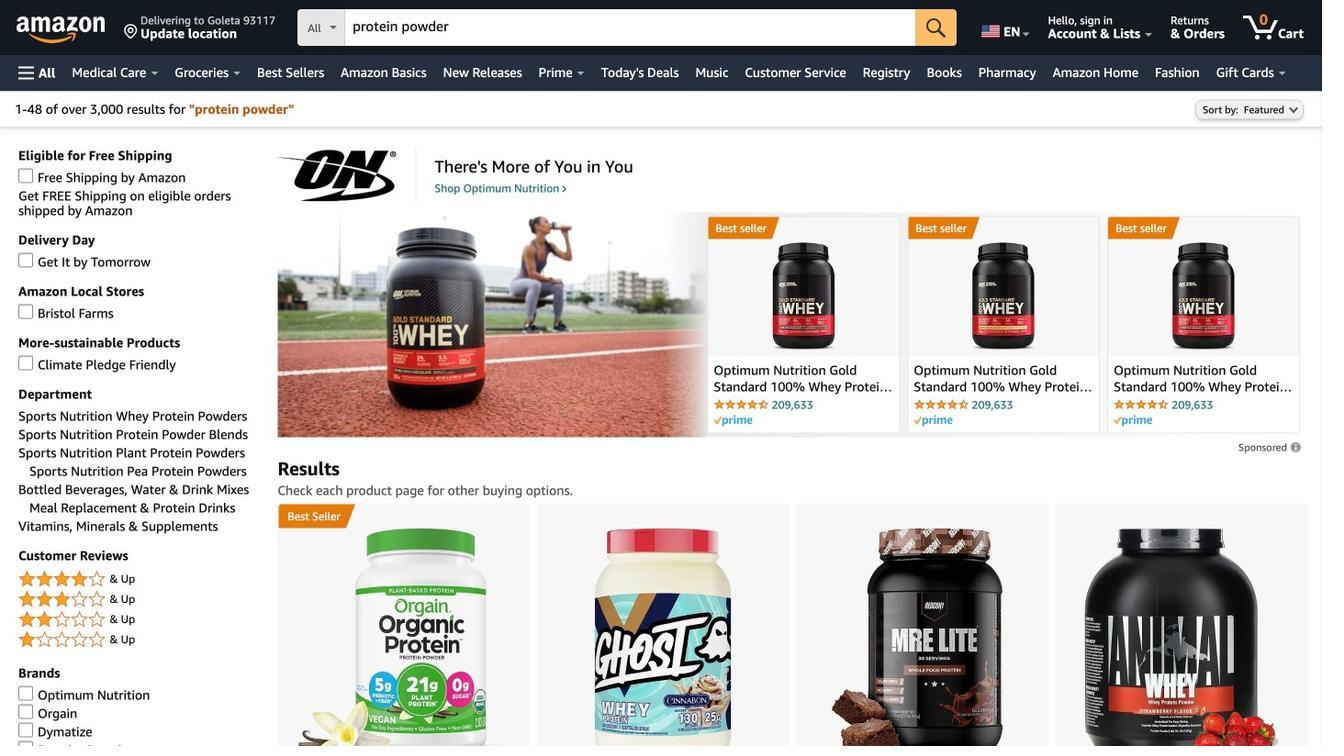 Task type: describe. For each thing, give the bounding box(es) containing it.
none search field inside navigation navigation
[[298, 9, 957, 48]]

4 stars & up element
[[18, 569, 259, 591]]

1 eligible for prime. image from the left
[[714, 415, 753, 427]]

3 stars & up element
[[18, 589, 259, 611]]

sponsored ad - redcon1 mre lite whole food protein powder, fudge brownie - low carb & whey free meal replacement with anim... image
[[832, 528, 1013, 747]]

3 checkbox image from the top
[[18, 723, 33, 738]]

1 checkbox image from the top
[[18, 169, 33, 183]]

amazon image
[[17, 17, 106, 44]]

2 checkbox image from the top
[[18, 356, 33, 371]]

2 eligible for prime. image from the left
[[1114, 415, 1153, 427]]

dropdown image
[[1290, 106, 1299, 113]]

3 checkbox image from the top
[[18, 687, 33, 701]]

sponsored ad - animal whey isolate whey protein powder, strawberry, 4 pound, 64 oz image
[[1085, 528, 1279, 747]]

4 checkbox image from the top
[[18, 705, 33, 720]]

2 checkbox image from the top
[[18, 304, 33, 319]]

Search Amazon text field
[[345, 10, 916, 45]]

eligible for prime. image
[[914, 415, 953, 427]]



Task type: vqa. For each thing, say whether or not it's contained in the screenshot.
EN to the bottom
no



Task type: locate. For each thing, give the bounding box(es) containing it.
sponsored ad - ghost whey protein powder, cinnabon - 2lb tub, 25g of protein - cinnamon roll flavored isolate, concentrate... image
[[595, 528, 732, 747]]

checkbox image
[[18, 169, 33, 183], [18, 304, 33, 319], [18, 687, 33, 701], [18, 705, 33, 720], [18, 742, 33, 747]]

1 checkbox image from the top
[[18, 253, 33, 268]]

None search field
[[298, 9, 957, 48]]

None submit
[[916, 9, 957, 46]]

checkbox image
[[18, 253, 33, 268], [18, 356, 33, 371], [18, 723, 33, 738]]

2 vertical spatial checkbox image
[[18, 723, 33, 738]]

0 horizontal spatial eligible for prime. image
[[714, 415, 753, 427]]

none submit inside search field
[[916, 9, 957, 46]]

sponsored ad - orgain organic vegan protein powder, vanilla bean - 21g plant based protein, gluten free, dairy free, lacto... image
[[299, 528, 509, 747]]

group
[[279, 505, 346, 528]]

navigation navigation
[[0, 0, 1323, 91]]

0 vertical spatial checkbox image
[[18, 253, 33, 268]]

1 star & up element
[[18, 630, 259, 652]]

2 stars & up element
[[18, 609, 259, 631]]

1 horizontal spatial eligible for prime. image
[[1114, 415, 1153, 427]]

5 checkbox image from the top
[[18, 742, 33, 747]]

eligible for prime. image
[[714, 415, 753, 427], [1114, 415, 1153, 427]]

1 vertical spatial checkbox image
[[18, 356, 33, 371]]



